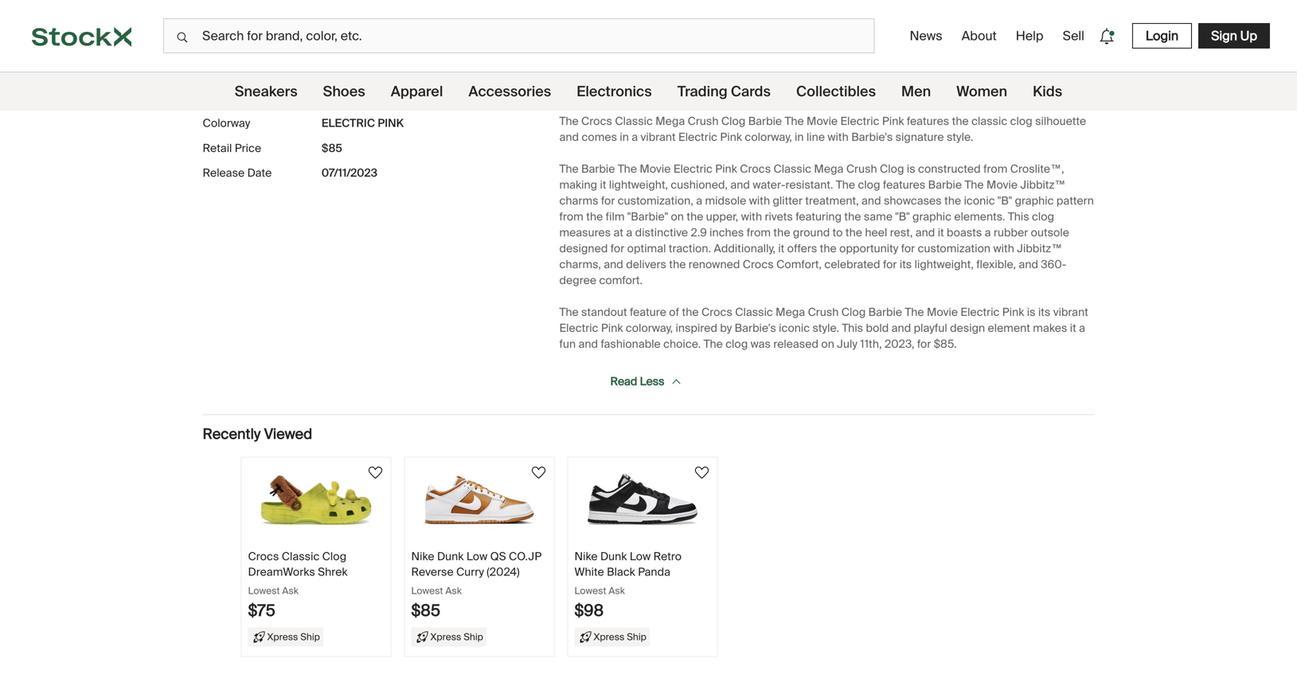 Task type: describe. For each thing, give the bounding box(es) containing it.
0 vertical spatial graphic
[[1015, 194, 1054, 208]]

men
[[902, 82, 932, 101]]

the down constructed
[[965, 178, 984, 192]]

classic inside the standout feature of the crocs classic mega crush clog barbie the movie electric pink is its vibrant electric pink colorway, inspired by barbie's iconic style. this bold and playful design element makes it a fun and fashionable choice. the clog was released on july 11th, 2023, for $85.
[[736, 305, 773, 320]]

the up 2.9
[[687, 210, 704, 224]]

sign up
[[1212, 27, 1258, 44]]

07/11/2023
[[322, 166, 378, 181]]

pink up element
[[1003, 305, 1025, 320]]

colorway, inside the standout feature of the crocs classic mega crush clog barbie the movie electric pink is its vibrant electric pink colorway, inspired by barbie's iconic style. this bold and playful design element makes it a fun and fashionable choice. the clog was released on july 11th, 2023, for $85.
[[626, 321, 673, 336]]

crush inside the barbie the movie electric pink crocs classic mega crush clog is constructed from croslite™, making it lightweight, cushioned, and water-resistant. the clog features barbie the movie jibbitz™ charms for customization, a midsole with glitter treatment, and showcases the iconic "b" graphic pattern from the film "barbie" on the upper, with rivets featuring the same "b" graphic elements. this clog measures at a distinctive 2.9 inches from the ground to the heel rest, and it boasts a rubber outsole designed for optimal traction. additionally, it offers the opportunity for customization with jibbitz™ charms, and delivers the renowned crocs comfort, celebrated for its lightweight, flexible, and 360- degree comfort.
[[847, 162, 878, 176]]

movie inside the crocs classic mega crush clog barbie the movie electric pink features the classic clog silhouette and comes in a vibrant electric pink colorway, in line with barbie's signature style.
[[807, 114, 838, 129]]

0 horizontal spatial from
[[560, 210, 584, 224]]

accessories
[[469, 82, 552, 101]]

the inside the standout feature of the crocs classic mega crush clog barbie the movie electric pink is its vibrant electric pink colorway, inspired by barbie's iconic style. this bold and playful design element makes it a fun and fashionable choice. the clog was released on july 11th, 2023, for $85.
[[682, 305, 699, 320]]

recently
[[203, 425, 261, 444]]

1 vertical spatial jibbitz™
[[1018, 241, 1063, 256]]

silhouette
[[1036, 114, 1087, 129]]

for down opportunity
[[883, 257, 897, 272]]

0 vertical spatial lightweight,
[[609, 178, 668, 192]]

209244-6qq
[[322, 94, 392, 109]]

ground
[[793, 225, 830, 240]]

fashionable
[[601, 337, 661, 352]]

and right rest,
[[916, 225, 936, 240]]

the up the playful
[[905, 305, 925, 320]]

rest,
[[890, 225, 913, 240]]

follow image for $75
[[366, 464, 385, 483]]

line
[[807, 130, 825, 145]]

comes
[[582, 130, 617, 145]]

crocs classic clog dreamworks shrek image
[[261, 471, 372, 531]]

electric up design
[[961, 305, 1000, 320]]

1 vertical spatial graphic
[[913, 210, 952, 224]]

clog inside the standout feature of the crocs classic mega crush clog barbie the movie electric pink is its vibrant electric pink colorway, inspired by barbie's iconic style. this bold and playful design element makes it a fun and fashionable choice. the clog was released on july 11th, 2023, for $85.
[[842, 305, 866, 320]]

same
[[864, 210, 893, 224]]

details
[[259, 62, 305, 81]]

the up making
[[560, 162, 579, 176]]

crush inside the crocs classic mega crush clog barbie the movie electric pink features the classic clog silhouette and comes in a vibrant electric pink colorway, in line with barbie's signature style.
[[688, 114, 719, 129]]

electric down trading
[[679, 130, 718, 145]]

iconic inside the standout feature of the crocs classic mega crush clog barbie the movie electric pink is its vibrant electric pink colorway, inspired by barbie's iconic style. this bold and playful design element makes it a fun and fashionable choice. the clog was released on july 11th, 2023, for $85.
[[779, 321, 810, 336]]

nike dunk low qs co.jp reverse curry (2024) lowest ask $85
[[411, 550, 542, 622]]

xpress ship for $98
[[594, 631, 647, 644]]

209244-
[[322, 94, 368, 109]]

kids link
[[1033, 73, 1063, 111]]

for down 'at'
[[611, 241, 625, 256]]

the down to
[[820, 241, 837, 256]]

xpress for $85
[[431, 631, 462, 644]]

0 vertical spatial "b"
[[998, 194, 1013, 208]]

electronics
[[577, 82, 652, 101]]

signature
[[896, 130, 945, 145]]

pink down standout
[[601, 321, 623, 336]]

help
[[1016, 27, 1044, 44]]

the up 'fun'
[[560, 305, 579, 320]]

lowest inside nike dunk low retro white black panda lowest ask $98
[[575, 585, 607, 598]]

product description
[[560, 95, 664, 110]]

description
[[603, 95, 664, 110]]

designed
[[560, 241, 608, 256]]

about link
[[956, 21, 1004, 51]]

trading cards
[[678, 82, 771, 101]]

clog inside the barbie the movie electric pink crocs classic mega crush clog is constructed from croslite™, making it lightweight, cushioned, and water-resistant. the clog features barbie the movie jibbitz™ charms for customization, a midsole with glitter treatment, and showcases the iconic "b" graphic pattern from the film "barbie" on the upper, with rivets featuring the same "b" graphic elements. this clog measures at a distinctive 2.9 inches from the ground to the heel rest, and it boasts a rubber outsole designed for optimal traction. additionally, it offers the opportunity for customization with jibbitz™ charms, and delivers the renowned crocs comfort, celebrated for its lightweight, flexible, and 360- degree comfort.
[[880, 162, 905, 176]]

additionally,
[[714, 241, 776, 256]]

colorway, inside the crocs classic mega crush clog barbie the movie electric pink features the classic clog silhouette and comes in a vibrant electric pink colorway, in line with barbie's signature style.
[[745, 130, 792, 145]]

and right 'fun'
[[579, 337, 598, 352]]

is inside the barbie the movie electric pink crocs classic mega crush clog is constructed from croslite™, making it lightweight, cushioned, and water-resistant. the clog features barbie the movie jibbitz™ charms for customization, a midsole with glitter treatment, and showcases the iconic "b" graphic pattern from the film "barbie" on the upper, with rivets featuring the same "b" graphic elements. this clog measures at a distinctive 2.9 inches from the ground to the heel rest, and it boasts a rubber outsole designed for optimal traction. additionally, it offers the opportunity for customization with jibbitz™ charms, and delivers the renowned crocs comfort, celebrated for its lightweight, flexible, and 360- degree comfort.
[[907, 162, 916, 176]]

low for $98
[[630, 550, 651, 565]]

pink inside the barbie the movie electric pink crocs classic mega crush clog is constructed from croslite™, making it lightweight, cushioned, and water-resistant. the clog features barbie the movie jibbitz™ charms for customization, a midsole with glitter treatment, and showcases the iconic "b" graphic pattern from the film "barbie" on the upper, with rivets featuring the same "b" graphic elements. this clog measures at a distinctive 2.9 inches from the ground to the heel rest, and it boasts a rubber outsole designed for optimal traction. additionally, it offers the opportunity for customization with jibbitz™ charms, and delivers the renowned crocs comfort, celebrated for its lightweight, flexible, and 360- degree comfort.
[[716, 162, 738, 176]]

11th,
[[861, 337, 882, 352]]

at
[[614, 225, 624, 240]]

inches
[[710, 225, 744, 240]]

0 vertical spatial from
[[984, 162, 1008, 176]]

2023,
[[885, 337, 915, 352]]

2 in from the left
[[795, 130, 804, 145]]

pink up signature
[[883, 114, 905, 129]]

$85.
[[934, 337, 957, 352]]

outsole
[[1031, 225, 1070, 240]]

with left rivets
[[741, 210, 763, 224]]

electronics link
[[577, 73, 652, 111]]

the up the customization,
[[618, 162, 637, 176]]

resistant.
[[786, 178, 834, 192]]

retro
[[654, 550, 682, 565]]

electric up 'fun'
[[560, 321, 599, 336]]

sign
[[1212, 27, 1238, 44]]

notification unread icon image
[[1096, 25, 1118, 47]]

retail price
[[203, 141, 261, 156]]

shoes link
[[323, 73, 365, 111]]

renowned
[[689, 257, 740, 272]]

was
[[751, 337, 771, 352]]

midsole
[[705, 194, 747, 208]]

collectibles
[[797, 82, 876, 101]]

the down rivets
[[774, 225, 791, 240]]

movie up the customization,
[[640, 162, 671, 176]]

for inside the standout feature of the crocs classic mega crush clog barbie the movie electric pink is its vibrant electric pink colorway, inspired by barbie's iconic style. this bold and playful design element makes it a fun and fashionable choice. the clog was released on july 11th, 2023, for $85.
[[918, 337, 932, 352]]

shoes
[[323, 82, 365, 101]]

a down elements.
[[985, 225, 992, 240]]

playful
[[914, 321, 948, 336]]

clog inside the standout feature of the crocs classic mega crush clog barbie the movie electric pink is its vibrant electric pink colorway, inspired by barbie's iconic style. this bold and playful design element makes it a fun and fashionable choice. the clog was released on july 11th, 2023, for $85.
[[726, 337, 748, 352]]

electric down collectibles on the right
[[841, 114, 880, 129]]

and up 2023,
[[892, 321, 912, 336]]

sneakers link
[[235, 73, 298, 111]]

movie inside the standout feature of the crocs classic mega crush clog barbie the movie electric pink is its vibrant electric pink colorway, inspired by barbie's iconic style. this bold and playful design element makes it a fun and fashionable choice. the clog was released on july 11th, 2023, for $85.
[[927, 305, 958, 320]]

on inside the barbie the movie electric pink crocs classic mega crush clog is constructed from croslite™, making it lightweight, cushioned, and water-resistant. the clog features barbie the movie jibbitz™ charms for customization, a midsole with glitter treatment, and showcases the iconic "b" graphic pattern from the film "barbie" on the upper, with rivets featuring the same "b" graphic elements. this clog measures at a distinctive 2.9 inches from the ground to the heel rest, and it boasts a rubber outsole designed for optimal traction. additionally, it offers the opportunity for customization with jibbitz™ charms, and delivers the renowned crocs comfort, celebrated for its lightweight, flexible, and 360- degree comfort.
[[671, 210, 684, 224]]

of
[[669, 305, 680, 320]]

login button
[[1133, 23, 1193, 49]]

comfort,
[[777, 257, 822, 272]]

with down water-
[[749, 194, 771, 208]]

the right to
[[846, 225, 863, 240]]

style. inside the standout feature of the crocs classic mega crush clog barbie the movie electric pink is its vibrant electric pink colorway, inspired by barbie's iconic style. this bold and playful design element makes it a fun and fashionable choice. the clog was released on july 11th, 2023, for $85.
[[813, 321, 840, 336]]

and up same
[[862, 194, 882, 208]]

login
[[1146, 27, 1179, 44]]

a right 'at'
[[627, 225, 633, 240]]

crocs inside crocs classic clog dreamworks shrek lowest ask $75
[[248, 550, 279, 565]]

treatment,
[[806, 194, 859, 208]]

it up customization
[[938, 225, 945, 240]]

panda
[[638, 565, 671, 580]]

xpress ship for $75
[[267, 631, 320, 644]]

clog inside crocs classic clog dreamworks shrek lowest ask $75
[[322, 550, 347, 565]]

$85 inside nike dunk low qs co.jp reverse curry (2024) lowest ask $85
[[411, 601, 441, 622]]

degree
[[560, 273, 597, 288]]

follow image for (2024)
[[529, 464, 549, 483]]

bold
[[866, 321, 889, 336]]

classic inside the barbie the movie electric pink crocs classic mega crush clog is constructed from croslite™, making it lightweight, cushioned, and water-resistant. the clog features barbie the movie jibbitz™ charms for customization, a midsole with glitter treatment, and showcases the iconic "b" graphic pattern from the film "barbie" on the upper, with rivets featuring the same "b" graphic elements. this clog measures at a distinctive 2.9 inches from the ground to the heel rest, and it boasts a rubber outsole designed for optimal traction. additionally, it offers the opportunity for customization with jibbitz™ charms, and delivers the renowned crocs comfort, celebrated for its lightweight, flexible, and 360- degree comfort.
[[774, 162, 812, 176]]

black
[[607, 565, 636, 580]]

sneakers
[[235, 82, 298, 101]]

0 vertical spatial jibbitz™
[[1021, 178, 1066, 192]]

"barbie"
[[628, 210, 668, 224]]

heel
[[866, 225, 888, 240]]

apparel
[[391, 82, 443, 101]]

up
[[1241, 27, 1258, 44]]

date
[[247, 166, 272, 181]]

rivets
[[765, 210, 793, 224]]

standout
[[582, 305, 627, 320]]

(2024)
[[487, 565, 520, 580]]

crocs down additionally,
[[743, 257, 774, 272]]

shrek
[[318, 565, 348, 580]]

price
[[235, 141, 261, 156]]

trading
[[678, 82, 728, 101]]

pink down trading cards link
[[721, 130, 743, 145]]

colorway
[[203, 116, 250, 131]]

dunk for ask
[[437, 550, 464, 565]]

stockx logo image
[[32, 27, 131, 47]]

fun
[[560, 337, 576, 352]]

dreamworks
[[248, 565, 315, 580]]

water-
[[753, 178, 786, 192]]

barbie down constructed
[[929, 178, 962, 192]]

on inside the standout feature of the crocs classic mega crush clog barbie the movie electric pink is its vibrant electric pink colorway, inspired by barbie's iconic style. this bold and playful design element makes it a fun and fashionable choice. the clog was released on july 11th, 2023, for $85.
[[822, 337, 835, 352]]

product category switcher element
[[0, 73, 1298, 111]]

cards
[[731, 82, 771, 101]]

read less button
[[606, 368, 687, 396]]

released
[[774, 337, 819, 352]]

xpress for $98
[[594, 631, 625, 644]]

electric down 209244-
[[322, 116, 375, 131]]

the down by
[[704, 337, 723, 352]]

the up elements.
[[945, 194, 962, 208]]

distinctive
[[636, 225, 688, 240]]

a inside the standout feature of the crocs classic mega crush clog barbie the movie electric pink is its vibrant electric pink colorway, inspired by barbie's iconic style. this bold and playful design element makes it a fun and fashionable choice. the clog was released on july 11th, 2023, for $85.
[[1080, 321, 1086, 336]]

flexible,
[[977, 257, 1017, 272]]

rubber
[[994, 225, 1029, 240]]

comfort.
[[599, 273, 643, 288]]

it inside the standout feature of the crocs classic mega crush clog barbie the movie electric pink is its vibrant electric pink colorway, inspired by barbie's iconic style. this bold and playful design element makes it a fun and fashionable choice. the clog was released on july 11th, 2023, for $85.
[[1071, 321, 1077, 336]]

a inside the crocs classic mega crush clog barbie the movie electric pink features the classic clog silhouette and comes in a vibrant electric pink colorway, in line with barbie's signature style.
[[632, 130, 638, 145]]

classic
[[972, 114, 1008, 129]]

its inside the standout feature of the crocs classic mega crush clog barbie the movie electric pink is its vibrant electric pink colorway, inspired by barbie's iconic style. this bold and playful design element makes it a fun and fashionable choice. the clog was released on july 11th, 2023, for $85.
[[1039, 305, 1051, 320]]

men link
[[902, 73, 932, 111]]

barbie's inside the standout feature of the crocs classic mega crush clog barbie the movie electric pink is its vibrant electric pink colorway, inspired by barbie's iconic style. this bold and playful design element makes it a fun and fashionable choice. the clog was released on july 11th, 2023, for $85.
[[735, 321, 777, 336]]

dunk for $98
[[601, 550, 627, 565]]

featuring
[[796, 210, 842, 224]]

0 horizontal spatial "b"
[[896, 210, 910, 224]]



Task type: locate. For each thing, give the bounding box(es) containing it.
0 horizontal spatial dunk
[[437, 550, 464, 565]]

1 vertical spatial crush
[[847, 162, 878, 176]]

$85 up 07/11/2023 on the top
[[322, 141, 343, 156]]

product details
[[203, 62, 305, 81]]

choice.
[[664, 337, 701, 352]]

lowest inside nike dunk low qs co.jp reverse curry (2024) lowest ask $85
[[411, 585, 443, 598]]

1 vertical spatial "b"
[[896, 210, 910, 224]]

2 dunk from the left
[[601, 550, 627, 565]]

low for ask
[[467, 550, 488, 565]]

0 vertical spatial on
[[671, 210, 684, 224]]

1 in from the left
[[620, 130, 629, 145]]

barbie up making
[[582, 162, 615, 176]]

elements.
[[955, 210, 1006, 224]]

$98
[[575, 601, 604, 622]]

nike dunk low retro white black panda image
[[587, 471, 699, 531]]

clog up the outsole in the top of the page
[[1033, 210, 1055, 224]]

crush up july
[[808, 305, 839, 320]]

nike inside nike dunk low retro white black panda lowest ask $98
[[575, 550, 598, 565]]

apparel link
[[391, 73, 443, 111]]

1 vertical spatial its
[[1039, 305, 1051, 320]]

0 vertical spatial mega
[[656, 114, 685, 129]]

crush down trading
[[688, 114, 719, 129]]

customization
[[918, 241, 991, 256]]

celebrated
[[825, 257, 881, 272]]

0 horizontal spatial colorway,
[[626, 321, 673, 336]]

1 horizontal spatial barbie's
[[852, 130, 893, 145]]

xpress ship
[[267, 631, 320, 644], [431, 631, 484, 644], [594, 631, 647, 644]]

1 xpress ship from the left
[[267, 631, 320, 644]]

colorway, down the feature
[[626, 321, 673, 336]]

movie
[[807, 114, 838, 129], [640, 162, 671, 176], [987, 178, 1018, 192], [927, 305, 958, 320]]

nike dunk low retro white black panda lowest ask $98
[[575, 550, 682, 622]]

ask down black
[[609, 585, 625, 598]]

1 horizontal spatial lowest
[[411, 585, 443, 598]]

read less
[[611, 375, 665, 389]]

product for product details
[[203, 62, 255, 81]]

less
[[640, 375, 665, 389]]

1 low from the left
[[467, 550, 488, 565]]

1 vertical spatial is
[[1028, 305, 1036, 320]]

$85 down reverse
[[411, 601, 441, 622]]

2 follow image from the left
[[529, 464, 549, 483]]

showcases
[[884, 194, 942, 208]]

features up showcases
[[883, 178, 926, 192]]

on up distinctive
[[671, 210, 684, 224]]

ship down crocs classic clog dreamworks shrek lowest ask $75
[[301, 631, 320, 644]]

iconic inside the barbie the movie electric pink crocs classic mega crush clog is constructed from croslite™, making it lightweight, cushioned, and water-resistant. the clog features barbie the movie jibbitz™ charms for customization, a midsole with glitter treatment, and showcases the iconic "b" graphic pattern from the film "barbie" on the upper, with rivets featuring the same "b" graphic elements. this clog measures at a distinctive 2.9 inches from the ground to the heel rest, and it boasts a rubber outsole designed for optimal traction. additionally, it offers the opportunity for customization with jibbitz™ charms, and delivers the renowned crocs comfort, celebrated for its lightweight, flexible, and 360- degree comfort.
[[964, 194, 996, 208]]

a down cushioned, on the right
[[697, 194, 703, 208]]

clog
[[1011, 114, 1033, 129], [858, 178, 881, 192], [1033, 210, 1055, 224], [726, 337, 748, 352]]

1 nike from the left
[[411, 550, 435, 565]]

the inside the crocs classic mega crush clog barbie the movie electric pink features the classic clog silhouette and comes in a vibrant electric pink colorway, in line with barbie's signature style.
[[953, 114, 969, 129]]

it left offers
[[779, 241, 785, 256]]

lightweight, up the customization,
[[609, 178, 668, 192]]

in right comes
[[620, 130, 629, 145]]

with inside the crocs classic mega crush clog barbie the movie electric pink features the classic clog silhouette and comes in a vibrant electric pink colorway, in line with barbie's signature style.
[[828, 130, 849, 145]]

lowest down reverse
[[411, 585, 443, 598]]

2 lowest from the left
[[411, 585, 443, 598]]

the
[[953, 114, 969, 129], [945, 194, 962, 208], [587, 210, 603, 224], [687, 210, 704, 224], [845, 210, 862, 224], [774, 225, 791, 240], [846, 225, 863, 240], [820, 241, 837, 256], [669, 257, 686, 272], [682, 305, 699, 320]]

vibrant up makes at the top of page
[[1054, 305, 1089, 320]]

features inside the barbie the movie electric pink crocs classic mega crush clog is constructed from croslite™, making it lightweight, cushioned, and water-resistant. the clog features barbie the movie jibbitz™ charms for customization, a midsole with glitter treatment, and showcases the iconic "b" graphic pattern from the film "barbie" on the upper, with rivets featuring the same "b" graphic elements. this clog measures at a distinctive 2.9 inches from the ground to the heel rest, and it boasts a rubber outsole designed for optimal traction. additionally, it offers the opportunity for customization with jibbitz™ charms, and delivers the renowned crocs comfort, celebrated for its lightweight, flexible, and 360- degree comfort.
[[883, 178, 926, 192]]

this inside the standout feature of the crocs classic mega crush clog barbie the movie electric pink is its vibrant electric pink colorway, inspired by barbie's iconic style. this bold and playful design element makes it a fun and fashionable choice. the clog was released on july 11th, 2023, for $85.
[[842, 321, 864, 336]]

barbie up bold
[[869, 305, 903, 320]]

mega inside the crocs classic mega crush clog barbie the movie electric pink features the classic clog silhouette and comes in a vibrant electric pink colorway, in line with barbie's signature style.
[[656, 114, 685, 129]]

2 horizontal spatial xpress ship
[[594, 631, 647, 644]]

1 ship from the left
[[301, 631, 320, 644]]

clog up same
[[858, 178, 881, 192]]

ship for $98
[[627, 631, 647, 644]]

3 ship from the left
[[627, 631, 647, 644]]

1 horizontal spatial colorway,
[[745, 130, 792, 145]]

the crocs classic mega crush clog barbie the movie electric pink features the classic clog silhouette and comes in a vibrant electric pink colorway, in line with barbie's signature style.
[[560, 114, 1087, 145]]

1 vertical spatial vibrant
[[1054, 305, 1089, 320]]

electric inside the barbie the movie electric pink crocs classic mega crush clog is constructed from croslite™, making it lightweight, cushioned, and water-resistant. the clog features barbie the movie jibbitz™ charms for customization, a midsole with glitter treatment, and showcases the iconic "b" graphic pattern from the film "barbie" on the upper, with rivets featuring the same "b" graphic elements. this clog measures at a distinctive 2.9 inches from the ground to the heel rest, and it boasts a rubber outsole designed for optimal traction. additionally, it offers the opportunity for customization with jibbitz™ charms, and delivers the renowned crocs comfort, celebrated for its lightweight, flexible, and 360- degree comfort.
[[674, 162, 713, 176]]

in left line
[[795, 130, 804, 145]]

the barbie the movie electric pink crocs classic mega crush clog is constructed from croslite™, making it lightweight, cushioned, and water-resistant. the clog features barbie the movie jibbitz™ charms for customization, a midsole with glitter treatment, and showcases the iconic "b" graphic pattern from the film "barbie" on the upper, with rivets featuring the same "b" graphic elements. this clog measures at a distinctive 2.9 inches from the ground to the heel rest, and it boasts a rubber outsole designed for optimal traction. additionally, it offers the opportunity for customization with jibbitz™ charms, and delivers the renowned crocs comfort, celebrated for its lightweight, flexible, and 360- degree comfort.
[[560, 162, 1095, 288]]

0 horizontal spatial vibrant
[[641, 130, 676, 145]]

Search... search field
[[163, 18, 875, 53]]

2 ask from the left
[[446, 585, 462, 598]]

the down collectibles on the right
[[785, 114, 804, 129]]

nike for $98
[[575, 550, 598, 565]]

for down the playful
[[918, 337, 932, 352]]

0 vertical spatial its
[[900, 257, 912, 272]]

2 horizontal spatial crush
[[847, 162, 878, 176]]

1 horizontal spatial xpress ship
[[431, 631, 484, 644]]

2 ship from the left
[[464, 631, 484, 644]]

recently viewed
[[203, 425, 312, 444]]

0 vertical spatial is
[[907, 162, 916, 176]]

2 nike from the left
[[575, 550, 598, 565]]

follow image
[[693, 464, 712, 483]]

1 horizontal spatial xpress
[[431, 631, 462, 644]]

pattern
[[1057, 194, 1095, 208]]

glitter
[[773, 194, 803, 208]]

the down traction.
[[669, 257, 686, 272]]

1 horizontal spatial mega
[[776, 305, 806, 320]]

3 xpress from the left
[[594, 631, 625, 644]]

2 horizontal spatial lowest
[[575, 585, 607, 598]]

jibbitz™
[[1021, 178, 1066, 192], [1018, 241, 1063, 256]]

0 vertical spatial iconic
[[964, 194, 996, 208]]

read
[[611, 375, 638, 389]]

0 vertical spatial style.
[[947, 130, 974, 145]]

2 vertical spatial crush
[[808, 305, 839, 320]]

0 horizontal spatial product
[[203, 62, 255, 81]]

product
[[203, 62, 255, 81], [560, 95, 601, 110]]

1 vertical spatial on
[[822, 337, 835, 352]]

it right making
[[600, 178, 607, 192]]

style. up july
[[813, 321, 840, 336]]

dunk up reverse
[[437, 550, 464, 565]]

croslite™,
[[1011, 162, 1065, 176]]

mega up released
[[776, 305, 806, 320]]

0 horizontal spatial on
[[671, 210, 684, 224]]

2 horizontal spatial mega
[[815, 162, 844, 176]]

2 horizontal spatial ask
[[609, 585, 625, 598]]

2 horizontal spatial xpress
[[594, 631, 625, 644]]

crocs inside the crocs classic mega crush clog barbie the movie electric pink features the classic clog silhouette and comes in a vibrant electric pink colorway, in line with barbie's signature style.
[[582, 114, 613, 129]]

lowest inside crocs classic clog dreamworks shrek lowest ask $75
[[248, 585, 280, 598]]

this up july
[[842, 321, 864, 336]]

xpress down nike dunk low qs co.jp reverse curry (2024) lowest ask $85
[[431, 631, 462, 644]]

dunk inside nike dunk low retro white black panda lowest ask $98
[[601, 550, 627, 565]]

and
[[560, 130, 579, 145], [731, 178, 750, 192], [862, 194, 882, 208], [916, 225, 936, 240], [604, 257, 624, 272], [1019, 257, 1039, 272], [892, 321, 912, 336], [579, 337, 598, 352]]

clog inside the crocs classic mega crush clog barbie the movie electric pink features the classic clog silhouette and comes in a vibrant electric pink colorway, in line with barbie's signature style.
[[722, 114, 746, 129]]

2 low from the left
[[630, 550, 651, 565]]

2 horizontal spatial ship
[[627, 631, 647, 644]]

2 xpress from the left
[[431, 631, 462, 644]]

1 horizontal spatial this
[[1009, 210, 1030, 224]]

classic inside crocs classic clog dreamworks shrek lowest ask $75
[[282, 550, 320, 565]]

"b" up elements.
[[998, 194, 1013, 208]]

electric pink
[[322, 116, 404, 131]]

a right makes at the top of page
[[1080, 321, 1086, 336]]

3 lowest from the left
[[575, 585, 607, 598]]

1 horizontal spatial follow image
[[529, 464, 549, 483]]

1 horizontal spatial crush
[[808, 305, 839, 320]]

low up curry on the left bottom of the page
[[467, 550, 488, 565]]

1 horizontal spatial iconic
[[964, 194, 996, 208]]

1 vertical spatial product
[[560, 95, 601, 110]]

vibrant
[[641, 130, 676, 145], [1054, 305, 1089, 320]]

0 horizontal spatial ship
[[301, 631, 320, 644]]

1 dunk from the left
[[437, 550, 464, 565]]

with
[[828, 130, 849, 145], [749, 194, 771, 208], [741, 210, 763, 224], [994, 241, 1015, 256]]

electric up cushioned, on the right
[[674, 162, 713, 176]]

inspired
[[676, 321, 718, 336]]

0 horizontal spatial low
[[467, 550, 488, 565]]

classic up dreamworks
[[282, 550, 320, 565]]

0 horizontal spatial this
[[842, 321, 864, 336]]

product up comes
[[560, 95, 601, 110]]

xpress ship for $85
[[431, 631, 484, 644]]

iconic up released
[[779, 321, 810, 336]]

pink down 6qq
[[378, 116, 404, 131]]

crocs classic clog dreamworks shrek lowest ask $75
[[248, 550, 348, 622]]

style. inside the crocs classic mega crush clog barbie the movie electric pink features the classic clog silhouette and comes in a vibrant electric pink colorway, in line with barbie's signature style.
[[947, 130, 974, 145]]

ask inside nike dunk low qs co.jp reverse curry (2024) lowest ask $85
[[446, 585, 462, 598]]

ask inside nike dunk low retro white black panda lowest ask $98
[[609, 585, 625, 598]]

xpress down the $98
[[594, 631, 625, 644]]

1 horizontal spatial "b"
[[998, 194, 1013, 208]]

low up panda
[[630, 550, 651, 565]]

0 horizontal spatial lightweight,
[[609, 178, 668, 192]]

lowest down the white
[[575, 585, 607, 598]]

accessories link
[[469, 73, 552, 111]]

features inside the crocs classic mega crush clog barbie the movie electric pink features the classic clog silhouette and comes in a vibrant electric pink colorway, in line with barbie's signature style.
[[907, 114, 950, 129]]

the up treatment,
[[836, 178, 856, 192]]

nike for ask
[[411, 550, 435, 565]]

0 vertical spatial colorway,
[[745, 130, 792, 145]]

3 ask from the left
[[609, 585, 625, 598]]

white
[[575, 565, 604, 580]]

xpress for $75
[[267, 631, 298, 644]]

1 horizontal spatial its
[[1039, 305, 1051, 320]]

on left july
[[822, 337, 835, 352]]

clog
[[722, 114, 746, 129], [880, 162, 905, 176], [842, 305, 866, 320], [322, 550, 347, 565]]

clog inside the crocs classic mega crush clog barbie the movie electric pink features the classic clog silhouette and comes in a vibrant electric pink colorway, in line with barbie's signature style.
[[1011, 114, 1033, 129]]

classic
[[615, 114, 653, 129], [774, 162, 812, 176], [736, 305, 773, 320], [282, 550, 320, 565]]

style. down classic
[[947, 130, 974, 145]]

with right line
[[828, 130, 849, 145]]

with down rubber
[[994, 241, 1015, 256]]

0 horizontal spatial ask
[[282, 585, 299, 598]]

stockx logo link
[[0, 0, 163, 72]]

for down rest,
[[902, 241, 916, 256]]

1 vertical spatial style.
[[813, 321, 840, 336]]

film
[[606, 210, 625, 224]]

reverse
[[411, 565, 454, 580]]

the
[[560, 114, 579, 129], [785, 114, 804, 129], [560, 162, 579, 176], [618, 162, 637, 176], [836, 178, 856, 192], [965, 178, 984, 192], [560, 305, 579, 320], [905, 305, 925, 320], [704, 337, 723, 352]]

1 horizontal spatial from
[[747, 225, 771, 240]]

1 follow image from the left
[[366, 464, 385, 483]]

1 vertical spatial mega
[[815, 162, 844, 176]]

iconic
[[964, 194, 996, 208], [779, 321, 810, 336]]

dunk inside nike dunk low qs co.jp reverse curry (2024) lowest ask $85
[[437, 550, 464, 565]]

crocs
[[582, 114, 613, 129], [740, 162, 771, 176], [743, 257, 774, 272], [702, 305, 733, 320], [248, 550, 279, 565]]

ship for $85
[[464, 631, 484, 644]]

2 horizontal spatial from
[[984, 162, 1008, 176]]

0 vertical spatial crush
[[688, 114, 719, 129]]

and up comfort.
[[604, 257, 624, 272]]

2 vertical spatial mega
[[776, 305, 806, 320]]

crush up treatment,
[[847, 162, 878, 176]]

is
[[907, 162, 916, 176], [1028, 305, 1036, 320]]

1 horizontal spatial $85
[[411, 601, 441, 622]]

customization,
[[618, 194, 694, 208]]

from left croslite™, in the right of the page
[[984, 162, 1008, 176]]

crush
[[688, 114, 719, 129], [847, 162, 878, 176], [808, 305, 839, 320]]

1 horizontal spatial low
[[630, 550, 651, 565]]

the down product description
[[560, 114, 579, 129]]

and left comes
[[560, 130, 579, 145]]

1 vertical spatial lightweight,
[[915, 257, 974, 272]]

0 vertical spatial features
[[907, 114, 950, 129]]

is inside the standout feature of the crocs classic mega crush clog barbie the movie electric pink is its vibrant electric pink colorway, inspired by barbie's iconic style. this bold and playful design element makes it a fun and fashionable choice. the clog was released on july 11th, 2023, for $85.
[[1028, 305, 1036, 320]]

this inside the barbie the movie electric pink crocs classic mega crush clog is constructed from croslite™, making it lightweight, cushioned, and water-resistant. the clog features barbie the movie jibbitz™ charms for customization, a midsole with glitter treatment, and showcases the iconic "b" graphic pattern from the film "barbie" on the upper, with rivets featuring the same "b" graphic elements. this clog measures at a distinctive 2.9 inches from the ground to the heel rest, and it boasts a rubber outsole designed for optimal traction. additionally, it offers the opportunity for customization with jibbitz™ charms, and delivers the renowned crocs comfort, celebrated for its lightweight, flexible, and 360- degree comfort.
[[1009, 210, 1030, 224]]

release date
[[203, 166, 272, 181]]

news
[[910, 27, 943, 44]]

july
[[838, 337, 858, 352]]

nike up reverse
[[411, 550, 435, 565]]

crush inside the standout feature of the crocs classic mega crush clog barbie the movie electric pink is its vibrant electric pink colorway, inspired by barbie's iconic style. this bold and playful design element makes it a fun and fashionable choice. the clog was released on july 11th, 2023, for $85.
[[808, 305, 839, 320]]

about
[[962, 27, 997, 44]]

ship for $75
[[301, 631, 320, 644]]

1 horizontal spatial ship
[[464, 631, 484, 644]]

product for product description
[[560, 95, 601, 110]]

1 vertical spatial colorway,
[[626, 321, 673, 336]]

0 horizontal spatial mega
[[656, 114, 685, 129]]

0 vertical spatial barbie's
[[852, 130, 893, 145]]

barbie down cards
[[749, 114, 782, 129]]

1 lowest from the left
[[248, 585, 280, 598]]

0 horizontal spatial graphic
[[913, 210, 952, 224]]

its inside the barbie the movie electric pink crocs classic mega crush clog is constructed from croslite™, making it lightweight, cushioned, and water-resistant. the clog features barbie the movie jibbitz™ charms for customization, a midsole with glitter treatment, and showcases the iconic "b" graphic pattern from the film "barbie" on the upper, with rivets featuring the same "b" graphic elements. this clog measures at a distinctive 2.9 inches from the ground to the heel rest, and it boasts a rubber outsole designed for optimal traction. additionally, it offers the opportunity for customization with jibbitz™ charms, and delivers the renowned crocs comfort, celebrated for its lightweight, flexible, and 360- degree comfort.
[[900, 257, 912, 272]]

and up midsole
[[731, 178, 750, 192]]

follow image
[[366, 464, 385, 483], [529, 464, 549, 483]]

0 vertical spatial $85
[[322, 141, 343, 156]]

features
[[907, 114, 950, 129], [883, 178, 926, 192]]

sign up button
[[1199, 23, 1271, 49]]

1 vertical spatial this
[[842, 321, 864, 336]]

by
[[721, 321, 732, 336]]

mega inside the standout feature of the crocs classic mega crush clog barbie the movie electric pink is its vibrant electric pink colorway, inspired by barbie's iconic style. this bold and playful design element makes it a fun and fashionable choice. the clog was released on july 11th, 2023, for $85.
[[776, 305, 806, 320]]

and left 360- at the top right of page
[[1019, 257, 1039, 272]]

1 horizontal spatial is
[[1028, 305, 1036, 320]]

sell link
[[1057, 21, 1091, 51]]

barbie inside the crocs classic mega crush clog barbie the movie electric pink features the classic clog silhouette and comes in a vibrant electric pink colorway, in line with barbie's signature style.
[[749, 114, 782, 129]]

2 vertical spatial from
[[747, 225, 771, 240]]

collectibles link
[[797, 73, 876, 111]]

1 ask from the left
[[282, 585, 299, 598]]

colorway,
[[745, 130, 792, 145], [626, 321, 673, 336]]

0 horizontal spatial xpress
[[267, 631, 298, 644]]

feature
[[630, 305, 667, 320]]

ask down curry on the left bottom of the page
[[446, 585, 462, 598]]

low inside nike dunk low retro white black panda lowest ask $98
[[630, 550, 651, 565]]

1 horizontal spatial ask
[[446, 585, 462, 598]]

vibrant down description
[[641, 130, 676, 145]]

its down rest,
[[900, 257, 912, 272]]

lightweight, down customization
[[915, 257, 974, 272]]

0 horizontal spatial $85
[[322, 141, 343, 156]]

cushioned,
[[671, 178, 728, 192]]

0 horizontal spatial barbie's
[[735, 321, 777, 336]]

measures
[[560, 225, 611, 240]]

boasts
[[947, 225, 983, 240]]

1 horizontal spatial nike
[[575, 550, 598, 565]]

graphic down croslite™, in the right of the page
[[1015, 194, 1054, 208]]

trading cards link
[[678, 73, 771, 111]]

1 vertical spatial from
[[560, 210, 584, 224]]

2.9
[[691, 225, 707, 240]]

1 horizontal spatial lightweight,
[[915, 257, 974, 272]]

help link
[[1010, 21, 1051, 51]]

1 vertical spatial barbie's
[[735, 321, 777, 336]]

"b" up rest,
[[896, 210, 910, 224]]

1 vertical spatial $85
[[411, 601, 441, 622]]

crocs up water-
[[740, 162, 771, 176]]

0 horizontal spatial is
[[907, 162, 916, 176]]

0 vertical spatial vibrant
[[641, 130, 676, 145]]

classic down description
[[615, 114, 653, 129]]

iconic up elements.
[[964, 194, 996, 208]]

0 horizontal spatial follow image
[[366, 464, 385, 483]]

crocs up comes
[[582, 114, 613, 129]]

opportunity
[[840, 241, 899, 256]]

and inside the crocs classic mega crush clog barbie the movie electric pink features the classic clog silhouette and comes in a vibrant electric pink colorway, in line with barbie's signature style.
[[560, 130, 579, 145]]

movie up the playful
[[927, 305, 958, 320]]

clog up showcases
[[880, 162, 905, 176]]

nike inside nike dunk low qs co.jp reverse curry (2024) lowest ask $85
[[411, 550, 435, 565]]

colorway, left line
[[745, 130, 792, 145]]

barbie's inside the crocs classic mega crush clog barbie the movie electric pink features the classic clog silhouette and comes in a vibrant electric pink colorway, in line with barbie's signature style.
[[852, 130, 893, 145]]

1 horizontal spatial vibrant
[[1054, 305, 1089, 320]]

its up makes at the top of page
[[1039, 305, 1051, 320]]

style.
[[947, 130, 974, 145], [813, 321, 840, 336]]

barbie's
[[852, 130, 893, 145], [735, 321, 777, 336]]

charms
[[560, 194, 599, 208]]

movie down croslite™, in the right of the page
[[987, 178, 1018, 192]]

constructed
[[919, 162, 981, 176]]

pink up cushioned, on the right
[[716, 162, 738, 176]]

2 xpress ship from the left
[[431, 631, 484, 644]]

mega up resistant.
[[815, 162, 844, 176]]

ask inside crocs classic clog dreamworks shrek lowest ask $75
[[282, 585, 299, 598]]

graphic
[[1015, 194, 1054, 208], [913, 210, 952, 224]]

1 horizontal spatial graphic
[[1015, 194, 1054, 208]]

0 horizontal spatial in
[[620, 130, 629, 145]]

mega inside the barbie the movie electric pink crocs classic mega crush clog is constructed from croslite™, making it lightweight, cushioned, and water-resistant. the clog features barbie the movie jibbitz™ charms for customization, a midsole with glitter treatment, and showcases the iconic "b" graphic pattern from the film "barbie" on the upper, with rivets featuring the same "b" graphic elements. this clog measures at a distinctive 2.9 inches from the ground to the heel rest, and it boasts a rubber outsole designed for optimal traction. additionally, it offers the opportunity for customization with jibbitz™ charms, and delivers the renowned crocs comfort, celebrated for its lightweight, flexible, and 360- degree comfort.
[[815, 162, 844, 176]]

ship
[[301, 631, 320, 644], [464, 631, 484, 644], [627, 631, 647, 644]]

for
[[601, 194, 615, 208], [611, 241, 625, 256], [902, 241, 916, 256], [883, 257, 897, 272], [918, 337, 932, 352]]

traction.
[[669, 241, 712, 256]]

to
[[833, 225, 843, 240]]

vibrant inside the standout feature of the crocs classic mega crush clog barbie the movie electric pink is its vibrant electric pink colorway, inspired by barbie's iconic style. this bold and playful design element makes it a fun and fashionable choice. the clog was released on july 11th, 2023, for $85.
[[1054, 305, 1089, 320]]

0 horizontal spatial crush
[[688, 114, 719, 129]]

it right makes at the top of page
[[1071, 321, 1077, 336]]

0 horizontal spatial xpress ship
[[267, 631, 320, 644]]

1 horizontal spatial style.
[[947, 130, 974, 145]]

jibbitz™ down the outsole in the top of the page
[[1018, 241, 1063, 256]]

clog up july
[[842, 305, 866, 320]]

1 horizontal spatial in
[[795, 130, 804, 145]]

0 vertical spatial this
[[1009, 210, 1030, 224]]

0 horizontal spatial style.
[[813, 321, 840, 336]]

a down description
[[632, 130, 638, 145]]

1 vertical spatial features
[[883, 178, 926, 192]]

0 horizontal spatial nike
[[411, 550, 435, 565]]

this up rubber
[[1009, 210, 1030, 224]]

element
[[988, 321, 1031, 336]]

1 xpress from the left
[[267, 631, 298, 644]]

nike dunk low qs co.jp reverse curry (2024) image
[[424, 471, 535, 531]]

for up film
[[601, 194, 615, 208]]

vibrant inside the crocs classic mega crush clog barbie the movie electric pink features the classic clog silhouette and comes in a vibrant electric pink colorway, in line with barbie's signature style.
[[641, 130, 676, 145]]

kids
[[1033, 82, 1063, 101]]

retail
[[203, 141, 232, 156]]

lowest up $75
[[248, 585, 280, 598]]

crocs inside the standout feature of the crocs classic mega crush clog barbie the movie electric pink is its vibrant electric pink colorway, inspired by barbie's iconic style. this bold and playful design element makes it a fun and fashionable choice. the clog was released on july 11th, 2023, for $85.
[[702, 305, 733, 320]]

1 horizontal spatial on
[[822, 337, 835, 352]]

barbie inside the standout feature of the crocs classic mega crush clog barbie the movie electric pink is its vibrant electric pink colorway, inspired by barbie's iconic style. this bold and playful design element makes it a fun and fashionable choice. the clog was released on july 11th, 2023, for $85.
[[869, 305, 903, 320]]

low inside nike dunk low qs co.jp reverse curry (2024) lowest ask $85
[[467, 550, 488, 565]]

3 xpress ship from the left
[[594, 631, 647, 644]]

the left same
[[845, 210, 862, 224]]

women link
[[957, 73, 1008, 111]]

the up measures
[[587, 210, 603, 224]]

classic inside the crocs classic mega crush clog barbie the movie electric pink features the classic clog silhouette and comes in a vibrant electric pink colorway, in line with barbie's signature style.
[[615, 114, 653, 129]]

1 horizontal spatial product
[[560, 95, 601, 110]]

release
[[203, 166, 245, 181]]

0 horizontal spatial iconic
[[779, 321, 810, 336]]

1 horizontal spatial dunk
[[601, 550, 627, 565]]

0 vertical spatial product
[[203, 62, 255, 81]]



Task type: vqa. For each thing, say whether or not it's contained in the screenshot.


